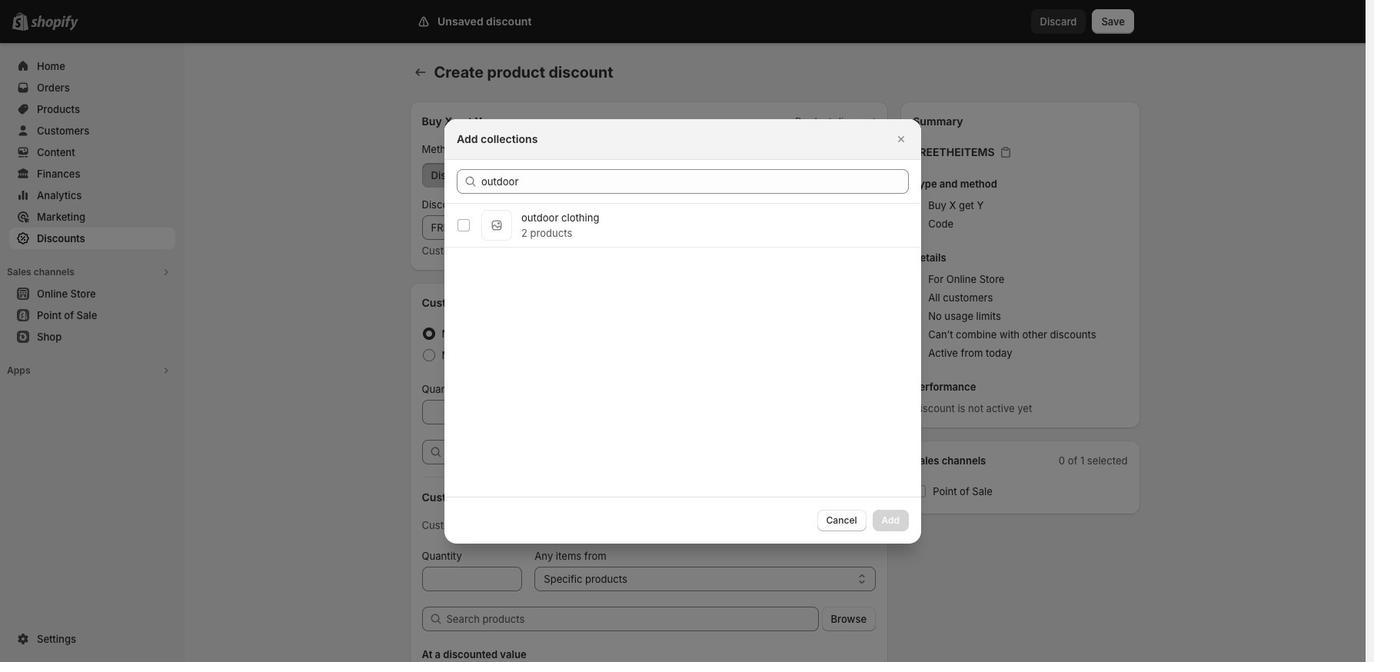 Task type: describe. For each thing, give the bounding box(es) containing it.
Search collections text field
[[481, 169, 909, 193]]



Task type: vqa. For each thing, say whether or not it's contained in the screenshot.
Search collections text box
yes



Task type: locate. For each thing, give the bounding box(es) containing it.
shopify image
[[31, 15, 78, 31]]

dialog
[[0, 119, 1366, 543]]



